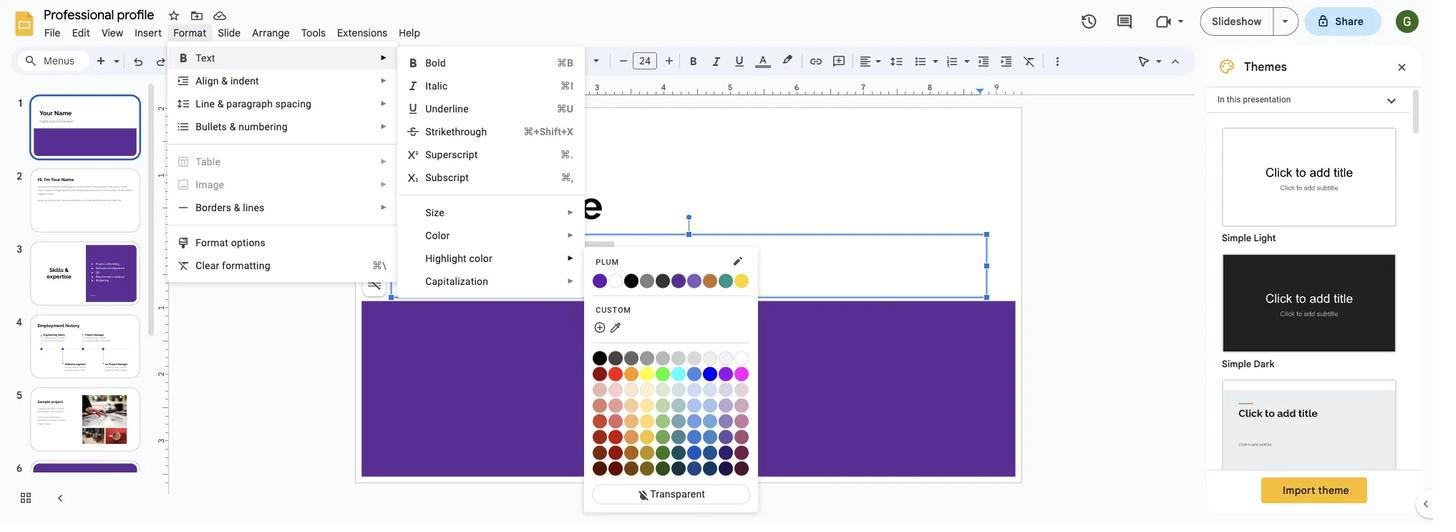 Task type: vqa. For each thing, say whether or not it's contained in the screenshot.
ninth row from the bottom of the Transparent Menu
yes



Task type: describe. For each thing, give the bounding box(es) containing it.
dark
[[1254, 358, 1275, 370]]

dark magenta 2 cell
[[735, 445, 750, 460]]

dark cornflower blue 3 image
[[688, 462, 702, 476]]

i m age
[[196, 179, 224, 191]]

⌘\
[[372, 260, 387, 271]]

light purple 1 image
[[719, 414, 734, 429]]

line & paragraph spacing l element
[[196, 98, 316, 110]]

theme color #ffd600, close to light orange 12 cell
[[735, 273, 750, 288]]

& right ine
[[218, 98, 224, 110]]

light green 2 cell
[[656, 398, 671, 413]]

dark red berry 3 cell
[[593, 461, 608, 476]]

dark green 3 cell
[[656, 461, 671, 476]]

paragraph
[[227, 98, 273, 110]]

main toolbar
[[89, 0, 1069, 296]]

table
[[196, 156, 221, 168]]

Rename text field
[[39, 6, 163, 23]]

orange image
[[625, 367, 639, 381]]

live pointer settings image
[[1153, 52, 1162, 57]]

dark orange 3 cell
[[625, 461, 640, 476]]

theme color #611bb8, close to dark purple 1 image
[[593, 274, 607, 288]]

menu bar inside menu bar banner
[[39, 19, 426, 42]]

import theme
[[1283, 484, 1350, 497]]

dark gray 3 image
[[625, 351, 639, 366]]

cyan image
[[672, 367, 686, 381]]

light green 3 image
[[656, 383, 670, 397]]

b old
[[426, 57, 446, 69]]

transparent button
[[592, 485, 751, 505]]

dark red berry 3 image
[[593, 462, 607, 476]]

theme color #5e2b97, close to dark purple 16 cell
[[672, 273, 687, 288]]

numbered list menu image
[[961, 52, 970, 57]]

theme color #5e2b97, close to dark purple 16 image
[[672, 274, 686, 288]]

size
[[426, 207, 445, 218]]

menu item inside menu
[[168, 173, 398, 196]]

light red berry 1 image
[[593, 414, 607, 429]]

light purple 3 image
[[719, 383, 734, 397]]

dark magenta 1 cell
[[735, 429, 750, 444]]

b
[[426, 57, 432, 69]]

dark purple 3 cell
[[719, 461, 734, 476]]

⌘b
[[557, 57, 574, 69]]

dark orange 2 image
[[625, 446, 639, 460]]

orange cell
[[625, 366, 640, 381]]

option inside 'themes' application
[[363, 274, 386, 297]]

light purple 2 cell
[[719, 398, 734, 413]]

light magenta 2 cell
[[735, 398, 750, 413]]

bullets & numbering t element
[[196, 121, 292, 132]]

l ine & paragraph spacing
[[196, 98, 312, 110]]

themes section
[[1208, 47, 1422, 524]]

simple dark
[[1223, 358, 1275, 370]]

⌘i element
[[543, 79, 574, 93]]

purple image
[[719, 367, 734, 381]]

dark red 3 image
[[609, 462, 623, 476]]

menu containing text
[[168, 42, 398, 282]]

& right s
[[230, 121, 236, 132]]

dark purple 2 image
[[719, 446, 734, 460]]

light gray 2 cell
[[703, 351, 718, 366]]

highlight color image
[[780, 51, 796, 68]]

i for talic
[[426, 80, 428, 92]]

gray cell
[[672, 351, 687, 366]]

dark cyan 1 image
[[672, 430, 686, 444]]

image m element
[[196, 179, 229, 191]]

light cornflower blue 2 image
[[688, 399, 702, 413]]

2 row from the top
[[593, 273, 750, 288]]

format options
[[196, 237, 266, 249]]

dark red 3 cell
[[609, 461, 624, 476]]

dark blue 2 cell
[[703, 445, 718, 460]]

uperscript
[[432, 149, 478, 160]]

7 row from the top
[[593, 414, 750, 429]]

text
[[196, 52, 215, 64]]

6 row from the top
[[593, 398, 750, 413]]

red cell
[[609, 366, 624, 381]]

dark yellow 3 cell
[[640, 461, 655, 476]]

l
[[196, 98, 201, 110]]

file menu item
[[39, 24, 66, 41]]

capitalization
[[426, 275, 489, 287]]

light green 1 image
[[656, 414, 670, 429]]

light cornflower blue 1 image
[[688, 414, 702, 429]]

dark purple 2 cell
[[719, 445, 734, 460]]

dark green 1 cell
[[656, 429, 671, 444]]

light gray 3 image
[[719, 351, 734, 366]]

k
[[441, 126, 446, 138]]

italic i element
[[426, 80, 452, 92]]

u nderline
[[426, 103, 469, 115]]

⌘comma element
[[544, 170, 574, 185]]

share button
[[1305, 7, 1382, 36]]

dark orange 1 cell
[[625, 429, 640, 444]]

ine
[[201, 98, 215, 110]]

light cyan 3 image
[[672, 383, 686, 397]]

i talic
[[426, 80, 448, 92]]

dark red 2 image
[[609, 446, 623, 460]]

⌘i
[[561, 80, 574, 92]]

h
[[426, 252, 433, 264]]

color
[[426, 230, 450, 241]]

dark yellow 1 cell
[[640, 429, 655, 444]]

custom
[[596, 306, 631, 315]]

c lear formatting
[[196, 260, 271, 271]]

spacing
[[276, 98, 312, 110]]

edit
[[72, 26, 90, 39]]

slide menu item
[[212, 24, 247, 41]]

dark cyan 3 cell
[[672, 461, 687, 476]]

bulleted list menu image
[[930, 52, 939, 57]]

dark orange 2 cell
[[625, 445, 640, 460]]

dark yellow 3 image
[[640, 462, 655, 476]]

dark red 2 cell
[[609, 445, 624, 460]]

superscript s element
[[426, 149, 482, 160]]

light red berry 2 cell
[[593, 398, 608, 413]]

light orange 3 image
[[625, 383, 639, 397]]

extensions menu item
[[332, 24, 393, 41]]

theme color #7f7f7f, close to dark gray 20 cell
[[640, 273, 655, 288]]

format for format options
[[196, 237, 229, 249]]

dark orange 3 image
[[625, 462, 639, 476]]

ethrough
[[446, 126, 487, 138]]

9 row from the top
[[593, 445, 750, 460]]

lear
[[202, 260, 219, 271]]

⌘u element
[[540, 102, 574, 116]]

theme color #7e57c2, close to dark purple 15 cell
[[688, 273, 703, 288]]

theme color #7f7f7f, close to dark gray 20 image
[[640, 274, 655, 288]]

light cyan 1 cell
[[672, 414, 687, 429]]

light purple 3 cell
[[719, 382, 734, 397]]

option group inside themes section
[[1208, 113, 1411, 524]]

purple cell
[[719, 366, 734, 381]]

light orange 2 image
[[625, 399, 639, 413]]

theme color #009688, close to dark blue 15 image
[[719, 274, 734, 288]]

light cyan 2 cell
[[672, 398, 687, 413]]

light orange 1 image
[[625, 414, 639, 429]]

import theme button
[[1262, 478, 1368, 503]]

m
[[199, 179, 207, 191]]

new slide with layout image
[[110, 52, 120, 57]]

cornflower blue cell
[[688, 366, 703, 381]]

Star checkbox
[[164, 6, 184, 26]]

light yellow 3 cell
[[640, 382, 655, 397]]

theme
[[1319, 484, 1350, 497]]

s
[[426, 149, 432, 160]]

themes
[[1245, 59, 1288, 74]]

dark gray 4 cell
[[609, 351, 624, 366]]

extensions
[[337, 26, 388, 39]]

dark red 1 cell
[[609, 429, 624, 444]]

light blue 3 image
[[703, 383, 718, 397]]

dark blue 3 cell
[[703, 461, 718, 476]]

subsc r ipt
[[426, 172, 469, 183]]

import
[[1283, 484, 1316, 497]]

⌘u
[[557, 103, 574, 115]]

light yellow 2 image
[[640, 399, 655, 413]]

dark gray 3 cell
[[625, 351, 640, 366]]

bulle
[[196, 121, 218, 132]]

arrange menu item
[[247, 24, 296, 41]]

light red 3 image
[[609, 383, 623, 397]]

clear formatting c element
[[196, 260, 275, 271]]

table 2 element
[[196, 156, 225, 168]]

dark blue 3 image
[[703, 462, 718, 476]]

light gray 3 cell
[[719, 351, 734, 366]]

in this presentation
[[1218, 95, 1292, 105]]

borders & lines
[[196, 202, 265, 213]]

dark gray 2 image
[[640, 351, 655, 366]]

dark purple 3 image
[[719, 462, 734, 476]]

a lign & indent
[[196, 75, 259, 87]]

light magenta 1 image
[[735, 414, 749, 429]]

borders
[[196, 202, 231, 213]]

theme color #ffd600, close to light orange 12 image
[[735, 274, 749, 288]]

Font size text field
[[634, 52, 657, 69]]

light blue 3 cell
[[703, 382, 718, 397]]

light red berry 2 image
[[593, 399, 607, 413]]

light orange 3 cell
[[625, 382, 640, 397]]

dark red berry 1 image
[[593, 430, 607, 444]]



Task type: locate. For each thing, give the bounding box(es) containing it.
green cell
[[656, 366, 671, 381]]

10 row from the top
[[593, 461, 750, 476]]

light gray 2 image
[[703, 351, 718, 366]]

theme color #009688, close to dark blue 15 cell
[[719, 273, 734, 288]]

table menu item
[[168, 150, 398, 173]]

highlight color h element
[[426, 252, 497, 264]]

dark blue 2 image
[[703, 446, 718, 460]]

dark green 1 image
[[656, 430, 670, 444]]

age
[[207, 179, 224, 191]]

gray image
[[672, 351, 686, 366]]

format down star checkbox
[[173, 26, 207, 39]]

dark yellow 2 image
[[640, 446, 655, 460]]

magenta image
[[735, 367, 749, 381]]

Menus field
[[18, 51, 90, 71]]

custom button
[[592, 302, 751, 319]]

black image
[[593, 351, 607, 366]]

stri k ethrough
[[426, 126, 487, 138]]

dark red berry 2 image
[[593, 446, 607, 460]]

light purple 2 image
[[719, 399, 734, 413]]

i left age
[[196, 179, 199, 191]]

color d element
[[426, 230, 454, 241]]

⌘b element
[[540, 56, 574, 70]]

cornflower blue image
[[688, 367, 702, 381]]

dark yellow 1 image
[[640, 430, 655, 444]]

theme color white image
[[609, 274, 623, 288]]

light gray 1 image
[[688, 351, 702, 366]]

dark cyan 3 image
[[672, 462, 686, 476]]

lign
[[202, 75, 219, 87]]

⌘.
[[561, 149, 574, 160]]

⌘+shift+x element
[[507, 125, 574, 139]]

align & indent a element
[[196, 75, 263, 87]]

yellow image
[[640, 367, 655, 381]]

dark yellow 2 cell
[[640, 445, 655, 460]]

slideshow button
[[1201, 7, 1274, 36]]

8 row from the top
[[593, 429, 750, 444]]

⌘+shift+x
[[524, 126, 574, 138]]

light magenta 1 cell
[[735, 414, 750, 429]]

blue image
[[703, 367, 718, 381]]

dark orange 1 image
[[625, 430, 639, 444]]

size o element
[[426, 207, 449, 218]]

light
[[1254, 232, 1277, 244]]

light red 2 cell
[[609, 398, 624, 413]]

light red 3 cell
[[609, 382, 624, 397]]

tools menu item
[[296, 24, 332, 41]]

Font size field
[[633, 52, 663, 73]]

&
[[222, 75, 228, 87], [218, 98, 224, 110], [230, 121, 236, 132], [234, 202, 240, 213]]

3 row from the top
[[593, 351, 750, 366]]

format inside menu
[[196, 237, 229, 249]]

format
[[173, 26, 207, 39], [196, 237, 229, 249]]

row
[[593, 0, 669, 524], [593, 273, 750, 288], [593, 351, 750, 366], [593, 366, 750, 381], [593, 382, 750, 397], [593, 398, 750, 413], [593, 414, 750, 429], [593, 429, 750, 444], [593, 445, 750, 460], [593, 461, 750, 476]]

1 horizontal spatial i
[[426, 80, 428, 92]]

& right lign
[[222, 75, 228, 87]]

format up 'lear'
[[196, 237, 229, 249]]

presentation options image
[[1283, 20, 1289, 23]]

light yellow 1 image
[[640, 414, 655, 429]]

this
[[1227, 95, 1242, 105]]

dark magenta 3 cell
[[735, 461, 750, 476]]

text s element
[[196, 52, 220, 64]]

theme color #7e57c2, close to dark purple 15 image
[[688, 274, 702, 288]]

1 vertical spatial simple
[[1223, 358, 1252, 370]]

light gray 1 cell
[[688, 351, 703, 366]]

old
[[432, 57, 446, 69]]

5 row from the top
[[593, 382, 750, 397]]

view menu item
[[96, 24, 129, 41]]

light purple 1 cell
[[719, 414, 734, 429]]

capitalization 1 element
[[426, 275, 493, 287]]

menu item containing i
[[168, 173, 398, 196]]

Streamline radio
[[1215, 372, 1404, 498]]

s
[[222, 121, 227, 132]]

help
[[399, 26, 420, 39]]

dark blue 1 image
[[703, 430, 718, 444]]

light orange 1 cell
[[625, 414, 640, 429]]

file
[[44, 26, 61, 39]]

0 horizontal spatial i
[[196, 179, 199, 191]]

option group containing simple light
[[1208, 113, 1411, 524]]

i for m
[[196, 179, 199, 191]]

tools
[[301, 26, 326, 39]]

dark magenta 2 image
[[735, 446, 749, 460]]

edit menu item
[[66, 24, 96, 41]]

a
[[196, 75, 202, 87]]

c
[[196, 260, 202, 271]]

dark magenta 3 image
[[735, 462, 749, 476]]

dark green 3 image
[[656, 462, 670, 476]]

light cyan 3 cell
[[672, 382, 687, 397]]

dark magenta 1 image
[[735, 430, 749, 444]]

Simple Dark radio
[[1215, 246, 1404, 372]]

light yellow 3 image
[[640, 383, 655, 397]]

insert
[[135, 26, 162, 39]]

format options \ element
[[196, 237, 270, 249]]

dark gray 4 image
[[609, 351, 623, 366]]

formatting
[[222, 260, 271, 271]]

dark green 2 cell
[[656, 445, 671, 460]]

ighlight
[[433, 252, 467, 264]]

format for format
[[173, 26, 207, 39]]

dark cornflower blue 3 cell
[[688, 461, 703, 476]]

theme color dark gray 30 image
[[656, 274, 670, 288]]

i
[[426, 80, 428, 92], [196, 179, 199, 191]]

simple for simple light
[[1223, 232, 1252, 244]]

⌘period element
[[543, 148, 574, 162]]

i down b
[[426, 80, 428, 92]]

simple left dark
[[1223, 358, 1252, 370]]

0 vertical spatial format
[[173, 26, 207, 39]]

dark purple 1 cell
[[719, 429, 734, 444]]

red berry cell
[[593, 366, 608, 381]]

themes application
[[0, 0, 1434, 524]]

share
[[1336, 15, 1364, 28]]

in
[[1218, 95, 1225, 105]]

s uperscript
[[426, 149, 478, 160]]

light blue 1 cell
[[703, 414, 718, 429]]

do not autofit image
[[365, 275, 385, 295]]

slide
[[218, 26, 241, 39]]

light yellow 1 cell
[[640, 414, 655, 429]]

theme color dark gray 30 cell
[[656, 273, 671, 288]]

dark purple 1 image
[[719, 430, 734, 444]]

red berry image
[[593, 367, 607, 381]]

red image
[[609, 367, 623, 381]]

light green 3 cell
[[656, 382, 671, 397]]

►
[[380, 54, 388, 62], [380, 77, 388, 85], [380, 100, 388, 108], [380, 122, 388, 131], [380, 158, 388, 166], [380, 180, 388, 189], [380, 203, 388, 212], [567, 208, 575, 217], [567, 231, 575, 240], [567, 254, 575, 262], [567, 277, 575, 285]]

1 row from the top
[[593, 0, 669, 524]]

light orange 2 cell
[[625, 398, 640, 413]]

light magenta 3 cell
[[735, 382, 750, 397]]

menu containing b
[[398, 47, 585, 298]]

streamline image
[[1224, 381, 1396, 478]]

light cornflower blue 1 cell
[[688, 414, 703, 429]]

ipt
[[457, 172, 469, 183]]

light magenta 3 image
[[735, 383, 749, 397]]

white image
[[735, 351, 749, 366]]

strikethrough k element
[[426, 126, 492, 138]]

light cornflower blue 2 cell
[[688, 398, 703, 413]]

► inside 'table' menu item
[[380, 158, 388, 166]]

theme color #c77025, close to light red berry 1 image
[[703, 274, 718, 288]]

black cell
[[593, 351, 608, 366]]

navigation
[[0, 81, 158, 524]]

option group
[[1208, 113, 1411, 524]]

light red 2 image
[[609, 399, 623, 413]]

mode and view toolbar
[[1133, 47, 1187, 75]]

dark cornflower blue 1 image
[[688, 430, 702, 444]]

in this presentation tab
[[1208, 87, 1411, 113]]

arrange
[[252, 26, 290, 39]]

menu item
[[168, 173, 398, 196]]

light cornflower blue 3 cell
[[688, 382, 703, 397]]

plum
[[596, 258, 620, 267]]

1 vertical spatial format
[[196, 237, 229, 249]]

light blue 2 cell
[[703, 398, 718, 413]]

⌘backslash element
[[355, 259, 387, 273]]

light red berry 3 image
[[593, 383, 607, 397]]

options
[[231, 237, 266, 249]]

light cyan 1 image
[[672, 414, 686, 429]]

stri
[[426, 126, 441, 138]]

talic
[[428, 80, 448, 92]]

text color image
[[756, 51, 771, 68]]

1 vertical spatial i
[[196, 179, 199, 191]]

blue cell
[[703, 366, 718, 381]]

navigation inside 'themes' application
[[0, 81, 158, 524]]

2 simple from the top
[[1223, 358, 1252, 370]]

4 row from the top
[[593, 366, 750, 381]]

slideshow
[[1213, 15, 1262, 28]]

numbering
[[239, 121, 288, 132]]

yellow cell
[[640, 366, 655, 381]]

dark gray 1 cell
[[656, 351, 671, 366]]

simple light
[[1223, 232, 1277, 244]]

magenta cell
[[735, 366, 750, 381]]

dark cornflower blue 1 cell
[[688, 429, 703, 444]]

u
[[426, 103, 432, 115]]

Simple Light radio
[[1215, 120, 1404, 524]]

theme color black image
[[625, 274, 639, 288]]

light magenta 2 image
[[735, 399, 749, 413]]

t
[[218, 121, 222, 132]]

light blue 1 image
[[703, 414, 718, 429]]

simple inside simple dark radio
[[1223, 358, 1252, 370]]

simple inside simple light radio
[[1223, 232, 1252, 244]]

simple left light
[[1223, 232, 1252, 244]]

dark red berry 1 cell
[[593, 429, 608, 444]]

light cyan 2 image
[[672, 399, 686, 413]]

light red berry 1 cell
[[593, 414, 608, 429]]

dark green 2 image
[[656, 446, 670, 460]]

indent
[[231, 75, 259, 87]]

light yellow 2 cell
[[640, 398, 655, 413]]

1 simple from the top
[[1223, 232, 1252, 244]]

transparent menu
[[585, 0, 759, 524]]

dark cornflower blue 2 cell
[[688, 445, 703, 460]]

dark cyan 2 image
[[672, 446, 686, 460]]

option
[[363, 274, 386, 297]]

dark red 1 image
[[609, 430, 623, 444]]

view
[[102, 26, 123, 39]]

simple for simple dark
[[1223, 358, 1252, 370]]

format inside menu item
[[173, 26, 207, 39]]

⌘,
[[561, 172, 574, 183]]

0 vertical spatial i
[[426, 80, 428, 92]]

light cornflower blue 3 image
[[688, 383, 702, 397]]

color
[[469, 252, 493, 264]]

menu bar containing file
[[39, 19, 426, 42]]

cyan cell
[[672, 366, 687, 381]]

transparent
[[650, 488, 706, 500]]

bulle t s & numbering
[[196, 121, 288, 132]]

theme color #c77025, close to light red berry 1 cell
[[703, 273, 718, 288]]

green image
[[656, 367, 670, 381]]

line & paragraph spacing image
[[889, 51, 906, 71]]

h ighlight color
[[426, 252, 493, 264]]

left margin image
[[357, 84, 402, 95]]

dark cyan 1 cell
[[672, 429, 687, 444]]

dark cornflower blue 2 image
[[688, 446, 702, 460]]

lines
[[243, 202, 265, 213]]

& left lines
[[234, 202, 240, 213]]

light red 1 image
[[609, 414, 623, 429]]

menu bar
[[39, 19, 426, 42]]

simple
[[1223, 232, 1252, 244], [1223, 358, 1252, 370]]

r
[[454, 172, 457, 183]]

menu bar banner
[[0, 0, 1434, 524]]

0 vertical spatial simple
[[1223, 232, 1252, 244]]

theme color #611bb8, close to dark purple 1 cell
[[593, 273, 608, 288]]

right margin image
[[977, 84, 1022, 95]]

dark cyan 2 cell
[[672, 445, 687, 460]]

bold b element
[[426, 57, 450, 69]]

light blue 2 image
[[703, 399, 718, 413]]

underline u element
[[426, 103, 473, 115]]

subsc
[[426, 172, 454, 183]]

dark gray 1 image
[[656, 351, 670, 366]]

light green 2 image
[[656, 399, 670, 413]]

nderline
[[432, 103, 469, 115]]

dark gray 2 cell
[[640, 351, 655, 366]]

presentation
[[1244, 95, 1292, 105]]



